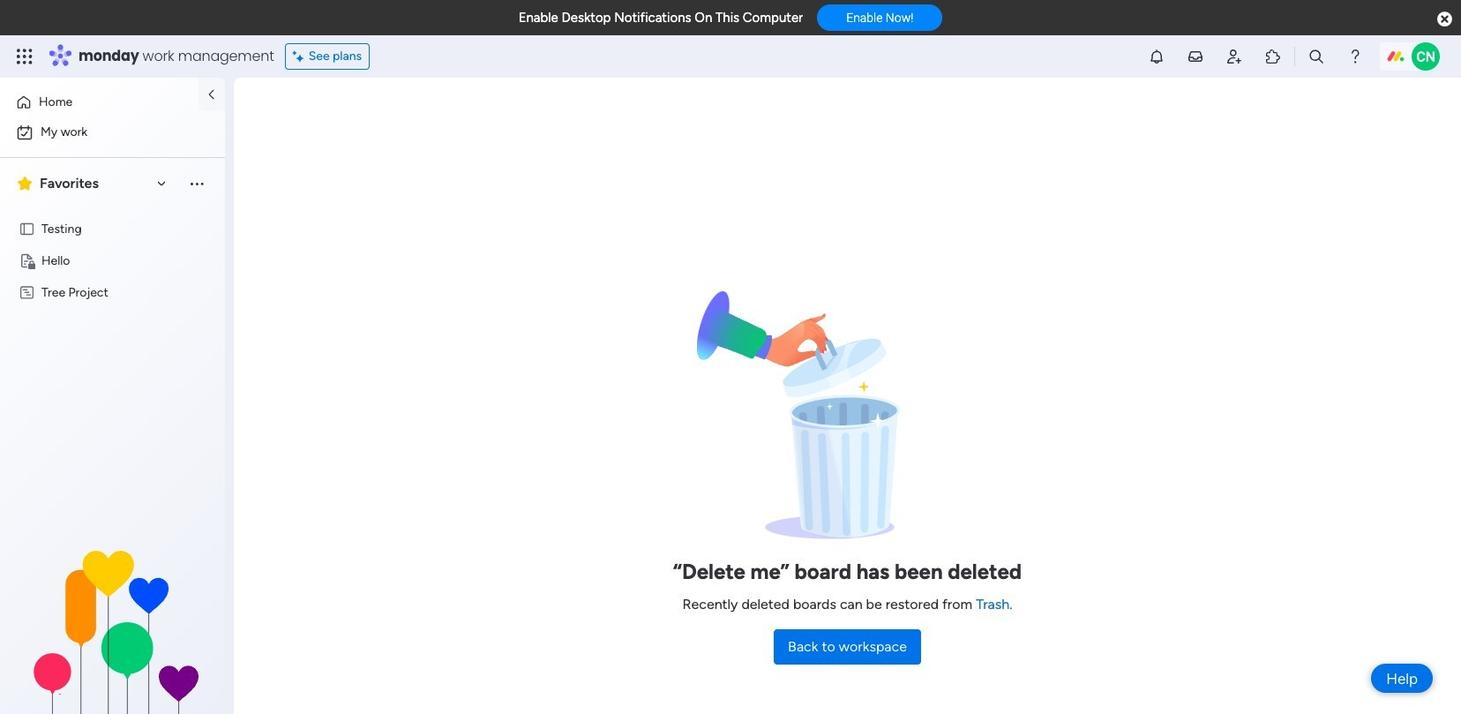 Task type: locate. For each thing, give the bounding box(es) containing it.
monday marketplace image
[[1265, 48, 1283, 65]]

help image
[[1347, 48, 1365, 65]]

private board image
[[19, 252, 35, 269]]

2 option from the top
[[11, 118, 215, 147]]

list box
[[0, 209, 225, 414]]

update feed image
[[1187, 48, 1205, 65]]

notifications image
[[1148, 48, 1166, 65]]

option
[[11, 88, 188, 117], [11, 118, 215, 147]]

1 vertical spatial option
[[11, 118, 215, 147]]

0 vertical spatial option
[[11, 88, 188, 117]]

select product image
[[16, 48, 34, 65]]

cool name image
[[1412, 42, 1441, 71]]



Task type: describe. For each thing, give the bounding box(es) containing it.
menu image
[[188, 175, 206, 192]]

lottie animation image
[[0, 536, 225, 714]]

see plans image
[[293, 47, 309, 66]]

dapulse close image
[[1438, 11, 1453, 28]]

invite members image
[[1226, 48, 1244, 65]]

search everything image
[[1308, 48, 1326, 65]]

public board image
[[19, 220, 35, 237]]

1 option from the top
[[11, 88, 188, 117]]

lottie animation element
[[0, 536, 225, 714]]



Task type: vqa. For each thing, say whether or not it's contained in the screenshot.
"Public board" ICON
yes



